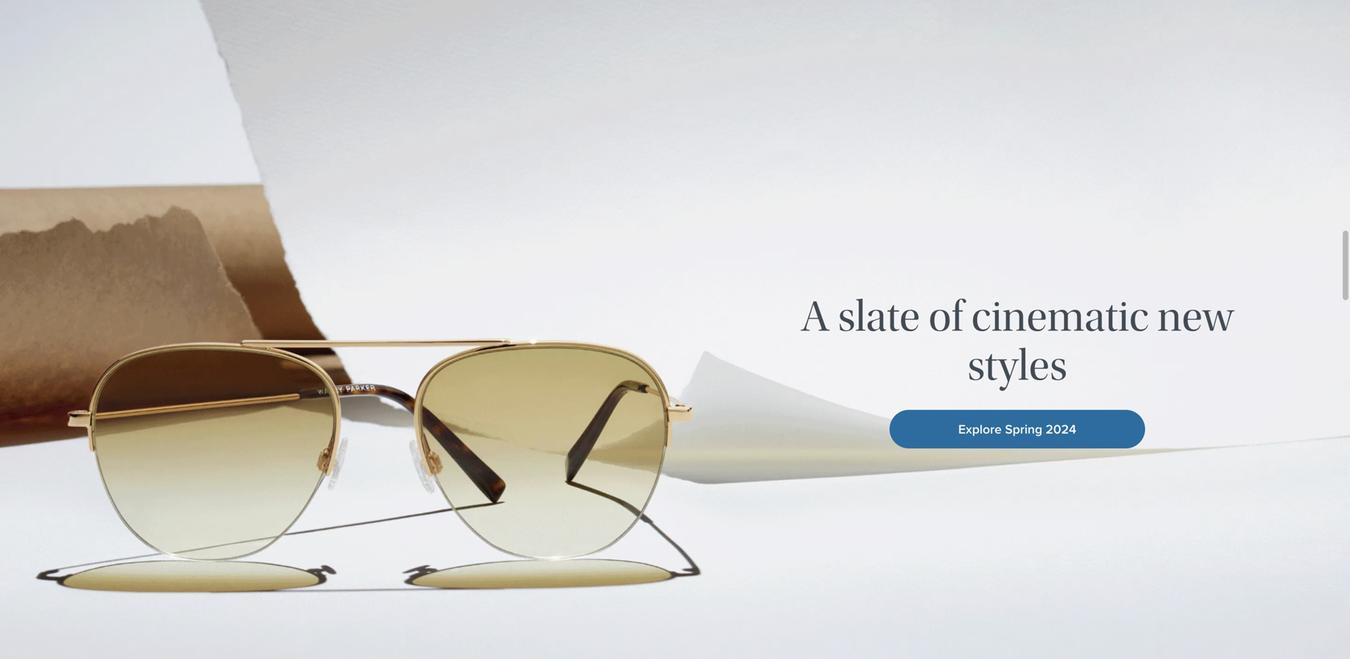 Task type: vqa. For each thing, say whether or not it's contained in the screenshot.
A Slate Of Cinematic New Styles
yes



Task type: locate. For each thing, give the bounding box(es) containing it.
explore
[[959, 420, 1002, 439]]

a slate of cinematic new styles
[[801, 292, 1234, 391]]

styles
[[968, 341, 1068, 391]]

new
[[1158, 292, 1234, 342]]

slate
[[838, 292, 920, 342]]

explore spring 2024
[[959, 420, 1077, 439]]

spring
[[1005, 420, 1043, 439]]



Task type: describe. For each thing, give the bounding box(es) containing it.
explore spring 2024 link
[[890, 410, 1146, 449]]

2024
[[1046, 420, 1077, 439]]

cinematic
[[972, 292, 1150, 342]]

a
[[801, 292, 830, 342]]

of
[[929, 292, 963, 342]]



